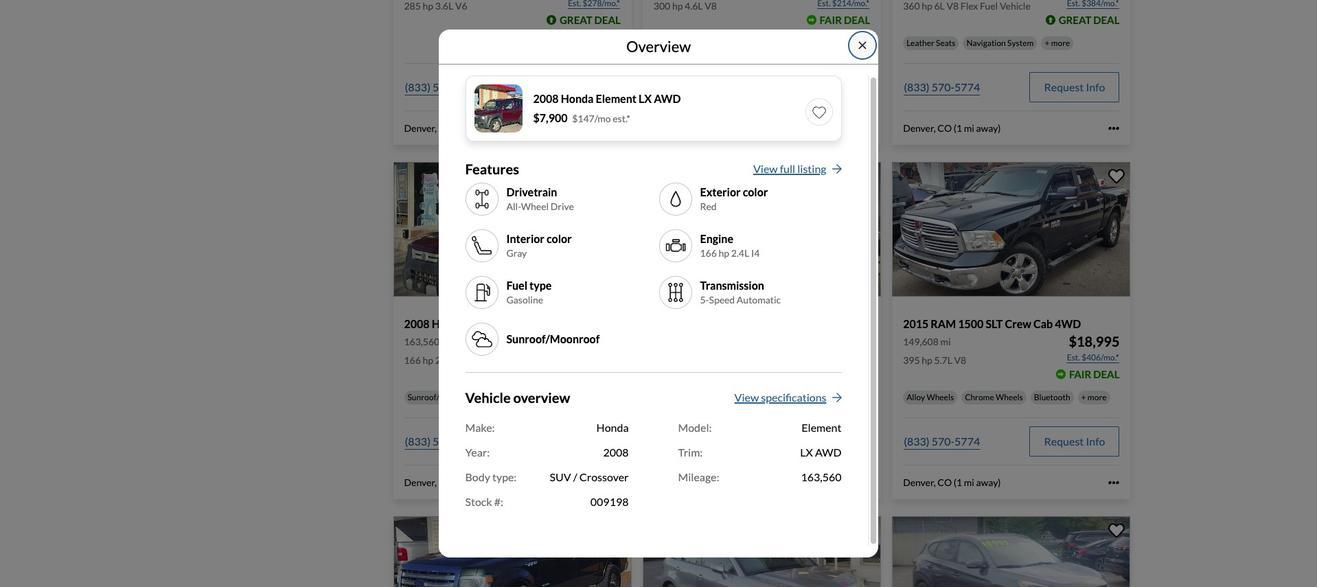 Task type: locate. For each thing, give the bounding box(es) containing it.
more right system
[[1051, 38, 1070, 48]]

co
[[439, 122, 453, 134], [938, 122, 952, 134], [439, 476, 453, 488], [688, 476, 702, 488], [938, 476, 952, 488]]

hp for $7,900
[[423, 354, 433, 366]]

navigation system
[[967, 38, 1034, 48]]

0 horizontal spatial hp
[[423, 354, 433, 366]]

2 great from the left
[[1059, 13, 1091, 26]]

2 good deal from the left
[[810, 368, 870, 380]]

0 horizontal spatial wheels
[[507, 392, 534, 402]]

1 seats from the left
[[687, 38, 706, 48]]

$406/mo.*
[[1082, 352, 1119, 362]]

more down est. $406/mo.* button
[[1088, 392, 1107, 402]]

1 horizontal spatial 1500
[[958, 317, 984, 330]]

1 horizontal spatial fair deal
[[1069, 368, 1120, 380]]

chrome
[[965, 392, 994, 402]]

model:
[[678, 421, 712, 434]]

element up est.*
[[596, 92, 637, 105]]

leather
[[657, 38, 685, 48], [907, 38, 934, 48]]

2.4l down 2008 honda element lx awd
[[435, 354, 453, 366]]

0 horizontal spatial seats
[[687, 38, 706, 48]]

0 horizontal spatial lx
[[510, 317, 523, 330]]

2 horizontal spatial awd
[[815, 446, 842, 459]]

mi
[[465, 122, 475, 134], [964, 122, 974, 134], [441, 336, 452, 347], [940, 336, 951, 347], [465, 476, 475, 488], [715, 476, 725, 488], [964, 476, 974, 488]]

4wd up $18,995 at right
[[1055, 317, 1081, 330]]

1500 left slt
[[958, 317, 984, 330]]

2008 right 2008 honda element lx awd image
[[533, 92, 559, 105]]

1 vertical spatial fair
[[1069, 368, 1091, 380]]

2 horizontal spatial element
[[802, 421, 842, 434]]

0 horizontal spatial 4wd
[[871, 317, 897, 330]]

0 vertical spatial view
[[753, 162, 778, 175]]

view inside view specifications link
[[734, 391, 759, 404]]

great deal
[[560, 13, 621, 26], [1059, 13, 1120, 26]]

2 vertical spatial element
[[802, 421, 842, 434]]

009198
[[590, 495, 629, 508]]

0 horizontal spatial great deal
[[560, 13, 621, 26]]

1 horizontal spatial sunroof/moonroof
[[506, 333, 600, 346]]

1500 inside "new arrival 2008 gmc sierra 1500 work truck ext. cab 4wd"
[[740, 317, 766, 330]]

1 vertical spatial honda
[[432, 317, 465, 330]]

1 horizontal spatial wheels
[[927, 392, 954, 402]]

1 great from the left
[[560, 13, 592, 26]]

i4 down 2008 honda element lx awd
[[455, 354, 464, 366]]

seats for great
[[936, 38, 956, 48]]

/
[[573, 470, 577, 484]]

cab
[[849, 317, 868, 330], [1034, 317, 1053, 330]]

(833) 570-5774 button
[[404, 72, 482, 102], [903, 72, 981, 102], [404, 426, 482, 457], [654, 426, 731, 457], [903, 426, 981, 457]]

0 vertical spatial fair deal
[[820, 13, 870, 26]]

1 horizontal spatial great deal
[[1059, 13, 1120, 26]]

$11,995
[[819, 333, 870, 349]]

0 horizontal spatial color
[[547, 232, 572, 245]]

est. inside $11,995 est. $256/mo.*
[[817, 352, 831, 362]]

0 vertical spatial 163,560
[[404, 336, 440, 347]]

away)
[[477, 122, 502, 134], [976, 122, 1001, 134], [477, 476, 502, 488], [727, 476, 751, 488], [976, 476, 1001, 488]]

stock #:
[[465, 495, 503, 508]]

5.7l
[[934, 354, 952, 366]]

view for vehicle overview
[[734, 391, 759, 404]]

lx down view specifications link
[[800, 446, 813, 459]]

1 horizontal spatial est.
[[1067, 352, 1080, 362]]

more
[[1051, 38, 1070, 48], [1088, 392, 1107, 402]]

0 horizontal spatial great
[[560, 13, 592, 26]]

est. inside the '$18,995 est. $406/mo.*'
[[1067, 352, 1080, 362]]

element down fuel type icon
[[467, 317, 507, 330]]

2015
[[903, 317, 929, 330]]

mileage:
[[678, 470, 719, 484]]

0 horizontal spatial element
[[467, 317, 507, 330]]

0 vertical spatial fair
[[820, 13, 842, 26]]

view full listing
[[753, 162, 826, 175]]

lx
[[639, 92, 652, 105], [510, 317, 523, 330], [800, 446, 813, 459]]

leather seats
[[657, 38, 706, 48], [907, 38, 956, 48]]

2 cab from the left
[[1034, 317, 1053, 330]]

element
[[596, 92, 637, 105], [467, 317, 507, 330], [802, 421, 842, 434]]

1 vertical spatial view
[[734, 391, 759, 404]]

i4 inside the "163,560 mi 166 hp 2.4l i4"
[[455, 354, 464, 366]]

1 horizontal spatial good
[[810, 368, 842, 380]]

0 vertical spatial sunroof/moonroof
[[506, 333, 600, 346]]

hp down engine on the top right
[[719, 248, 729, 259]]

(833) 570-5774
[[405, 80, 481, 93], [904, 80, 980, 93], [405, 435, 481, 448], [654, 435, 731, 448], [904, 435, 980, 448]]

+ right system
[[1045, 38, 1050, 48]]

$18,995 est. $406/mo.*
[[1067, 333, 1120, 362]]

good up overview
[[561, 368, 592, 380]]

1 horizontal spatial 163,560
[[801, 470, 842, 484]]

2 vertical spatial honda
[[596, 421, 629, 434]]

1 vertical spatial 166
[[404, 354, 421, 366]]

1 leather seats from the left
[[657, 38, 706, 48]]

2008 down 'new'
[[654, 317, 679, 330]]

crew
[[1005, 317, 1031, 330]]

1 leather from the left
[[657, 38, 685, 48]]

hp inside engine 166 hp 2.4l i4
[[719, 248, 729, 259]]

lx for 2008 honda element lx awd $7,900 $147/mo est.*
[[639, 92, 652, 105]]

163,560 down 2008 honda element lx awd
[[404, 336, 440, 347]]

166 inside engine 166 hp 2.4l i4
[[700, 248, 717, 259]]

alloy wheels
[[907, 392, 954, 402]]

cab right crew on the right
[[1034, 317, 1053, 330]]

$11,995 est. $256/mo.*
[[817, 333, 870, 362]]

2.4l down engine on the top right
[[731, 248, 749, 259]]

est. down $11,995
[[817, 352, 831, 362]]

0 vertical spatial element
[[596, 92, 637, 105]]

wheels right steel
[[507, 392, 534, 402]]

+ more right system
[[1045, 38, 1070, 48]]

166
[[700, 248, 717, 259], [404, 354, 421, 366]]

$7,900
[[533, 111, 568, 124], [578, 333, 621, 349]]

0 horizontal spatial 1500
[[740, 317, 766, 330]]

deal
[[594, 13, 621, 26], [844, 13, 870, 26], [1093, 13, 1120, 26], [594, 368, 621, 380], [844, 368, 870, 380], [1093, 368, 1120, 380]]

163,560 inside overview dialog
[[801, 470, 842, 484]]

awd inside 2008 honda element lx awd $7,900 $147/mo est.*
[[654, 92, 681, 105]]

2 horizontal spatial honda
[[596, 421, 629, 434]]

lx down gasoline
[[510, 317, 523, 330]]

honda inside 2008 honda element lx awd $7,900 $147/mo est.*
[[561, 92, 594, 105]]

drivetrain
[[506, 185, 557, 198]]

2008
[[533, 92, 559, 105], [404, 317, 430, 330], [654, 317, 679, 330], [603, 446, 629, 459]]

drivetrain image
[[471, 188, 493, 210]]

black 2015 ram 1500 slt crew cab 4wd pickup truck four-wheel drive 8-speed automatic image
[[892, 162, 1131, 296]]

awd down 'overview'
[[654, 92, 681, 105]]

+
[[1045, 38, 1050, 48], [1081, 392, 1086, 402]]

2 horizontal spatial lx
[[800, 446, 813, 459]]

163,560
[[404, 336, 440, 347], [801, 470, 842, 484]]

awd down gasoline
[[525, 317, 552, 330]]

0 horizontal spatial good
[[561, 368, 592, 380]]

awd
[[654, 92, 681, 105], [525, 317, 552, 330], [815, 446, 842, 459]]

lx down 'overview'
[[639, 92, 652, 105]]

hp inside the "163,560 mi 166 hp 2.4l i4"
[[423, 354, 433, 366]]

fair deal down est. $406/mo.* button
[[1069, 368, 1120, 380]]

5774
[[456, 80, 481, 93], [955, 80, 980, 93], [456, 435, 481, 448], [705, 435, 731, 448], [955, 435, 980, 448]]

denver, co (1 mi away)
[[404, 122, 502, 134], [903, 122, 1001, 134], [404, 476, 502, 488], [654, 476, 751, 488], [903, 476, 1001, 488]]

request
[[795, 80, 834, 93], [1044, 80, 1084, 93], [545, 435, 585, 448], [795, 435, 834, 448], [1044, 435, 1084, 448]]

info
[[836, 80, 856, 93], [1086, 80, 1105, 93], [587, 435, 606, 448], [836, 435, 856, 448], [1086, 435, 1105, 448]]

0 horizontal spatial leather seats
[[657, 38, 706, 48]]

2 horizontal spatial hp
[[922, 354, 932, 366]]

0 vertical spatial awd
[[654, 92, 681, 105]]

1 horizontal spatial leather
[[907, 38, 934, 48]]

ext.
[[828, 317, 847, 330]]

1 vertical spatial awd
[[525, 317, 552, 330]]

color inside interior color gray
[[547, 232, 572, 245]]

0 horizontal spatial awd
[[525, 317, 552, 330]]

0 vertical spatial color
[[743, 185, 768, 198]]

1 vertical spatial + more
[[1081, 392, 1107, 402]]

0 vertical spatial + more
[[1045, 38, 1070, 48]]

color right exterior
[[743, 185, 768, 198]]

lx for 2008 honda element lx awd
[[510, 317, 523, 330]]

wheels right chrome
[[996, 392, 1023, 402]]

(1
[[455, 122, 463, 134], [954, 122, 962, 134], [455, 476, 463, 488], [704, 476, 713, 488], [954, 476, 962, 488]]

specifications
[[761, 391, 826, 404]]

1 horizontal spatial color
[[743, 185, 768, 198]]

0 horizontal spatial i4
[[455, 354, 464, 366]]

color inside exterior color red
[[743, 185, 768, 198]]

2008 up the "163,560 mi 166 hp 2.4l i4"
[[404, 317, 430, 330]]

1 good from the left
[[561, 368, 592, 380]]

view left the full
[[753, 162, 778, 175]]

1 horizontal spatial honda
[[561, 92, 594, 105]]

sunroof/moonroof down gasoline
[[506, 333, 600, 346]]

+ more
[[1045, 38, 1070, 48], [1081, 392, 1107, 402]]

1500 down automatic
[[740, 317, 766, 330]]

honda up the "163,560 mi 166 hp 2.4l i4"
[[432, 317, 465, 330]]

mi inside 149,608 mi 395 hp 5.7l v8
[[940, 336, 951, 347]]

navigation
[[967, 38, 1006, 48]]

1 vertical spatial color
[[547, 232, 572, 245]]

new arrival 2008 gmc sierra 1500 work truck ext. cab 4wd
[[654, 302, 897, 330]]

2008 honda element lx awd $7,900 $147/mo est.*
[[533, 92, 681, 124]]

vehicle
[[465, 389, 511, 406]]

1 horizontal spatial 166
[[700, 248, 717, 259]]

163,560 inside the "163,560 mi 166 hp 2.4l i4"
[[404, 336, 440, 347]]

good deal down the est. $256/mo.* button
[[810, 368, 870, 380]]

1 cab from the left
[[849, 317, 868, 330]]

1 horizontal spatial +
[[1081, 392, 1086, 402]]

honda up $147/mo
[[561, 92, 594, 105]]

leather seats for great deal
[[907, 38, 956, 48]]

sierra
[[709, 317, 738, 330]]

4wd left 2015
[[871, 317, 897, 330]]

2 seats from the left
[[936, 38, 956, 48]]

wheels right alloy
[[927, 392, 954, 402]]

1500
[[740, 317, 766, 330], [958, 317, 984, 330]]

0 horizontal spatial cab
[[849, 317, 868, 330]]

fuel
[[506, 279, 527, 292]]

2 good from the left
[[810, 368, 842, 380]]

hp right 395
[[922, 354, 932, 366]]

lx inside 2008 honda element lx awd $7,900 $147/mo est.*
[[639, 92, 652, 105]]

1 horizontal spatial good deal
[[810, 368, 870, 380]]

1 wheels from the left
[[507, 392, 534, 402]]

transmission
[[700, 279, 764, 292]]

sunroof/moonroof
[[506, 333, 600, 346], [408, 392, 476, 402]]

1 1500 from the left
[[740, 317, 766, 330]]

crossover
[[579, 470, 629, 484]]

0 vertical spatial lx
[[639, 92, 652, 105]]

suv / crossover
[[550, 470, 629, 484]]

1 vertical spatial i4
[[455, 354, 464, 366]]

element up lx awd
[[802, 421, 842, 434]]

0 horizontal spatial sunroof/moonroof
[[408, 392, 476, 402]]

honda
[[561, 92, 594, 105], [432, 317, 465, 330], [596, 421, 629, 434]]

gray 2010 acura rdx sh-awd suv / crossover all-wheel drive 5-speed automatic image
[[643, 517, 881, 587]]

1 horizontal spatial $7,900
[[578, 333, 621, 349]]

2 leather from the left
[[907, 38, 934, 48]]

1 vertical spatial fair deal
[[1069, 368, 1120, 380]]

4wd inside "new arrival 2008 gmc sierra 1500 work truck ext. cab 4wd"
[[871, 317, 897, 330]]

0 vertical spatial 2.4l
[[731, 248, 749, 259]]

1 vertical spatial 163,560
[[801, 470, 842, 484]]

0 horizontal spatial + more
[[1045, 38, 1070, 48]]

163,560 down lx awd
[[801, 470, 842, 484]]

1 vertical spatial more
[[1088, 392, 1107, 402]]

2 wheels from the left
[[927, 392, 954, 402]]

1 horizontal spatial 2.4l
[[731, 248, 749, 259]]

0 horizontal spatial more
[[1051, 38, 1070, 48]]

2 horizontal spatial wheels
[[996, 392, 1023, 402]]

+ right bluetooth
[[1081, 392, 1086, 402]]

2.4l inside engine 166 hp 2.4l i4
[[731, 248, 749, 259]]

1 horizontal spatial awd
[[654, 92, 681, 105]]

3 wheels from the left
[[996, 392, 1023, 402]]

2 leather seats from the left
[[907, 38, 956, 48]]

2015 ram 1500 slt crew cab 4wd
[[903, 317, 1081, 330]]

element inside 2008 honda element lx awd $7,900 $147/mo est.*
[[596, 92, 637, 105]]

0 horizontal spatial $7,900
[[533, 111, 568, 124]]

good
[[561, 368, 592, 380], [810, 368, 842, 380]]

hp inside 149,608 mi 395 hp 5.7l v8
[[922, 354, 932, 366]]

view left specifications
[[734, 391, 759, 404]]

0 horizontal spatial leather
[[657, 38, 685, 48]]

2008 honda element lx awd
[[404, 317, 552, 330]]

sunroof/moonroof down the "163,560 mi 166 hp 2.4l i4"
[[408, 392, 476, 402]]

1 vertical spatial element
[[467, 317, 507, 330]]

arrow right image
[[832, 392, 842, 403]]

color
[[743, 185, 768, 198], [547, 232, 572, 245]]

seats
[[687, 38, 706, 48], [936, 38, 956, 48]]

good deal
[[561, 368, 621, 380], [810, 368, 870, 380]]

0 horizontal spatial 163,560
[[404, 336, 440, 347]]

1 est. from the left
[[817, 352, 831, 362]]

est. $256/mo.* button
[[817, 351, 870, 364]]

0 vertical spatial honda
[[561, 92, 594, 105]]

good down the est. $256/mo.* button
[[810, 368, 842, 380]]

2 vertical spatial awd
[[815, 446, 842, 459]]

1 horizontal spatial fair
[[1069, 368, 1091, 380]]

2.4l inside the "163,560 mi 166 hp 2.4l i4"
[[435, 354, 453, 366]]

0 horizontal spatial good deal
[[561, 368, 621, 380]]

+ more down est. $406/mo.* button
[[1081, 392, 1107, 402]]

fair deal up the 'close modal overview' icon
[[820, 13, 870, 26]]

1 horizontal spatial lx
[[639, 92, 652, 105]]

est. down $18,995 at right
[[1067, 352, 1080, 362]]

1 horizontal spatial 4wd
[[1055, 317, 1081, 330]]

1 horizontal spatial element
[[596, 92, 637, 105]]

1 horizontal spatial leather seats
[[907, 38, 956, 48]]

0 horizontal spatial fair
[[820, 13, 842, 26]]

wheels for chrome wheels
[[996, 392, 1023, 402]]

est.*
[[613, 113, 630, 124]]

honda up crossover
[[596, 421, 629, 434]]

request info
[[795, 80, 856, 93], [1044, 80, 1105, 93], [545, 435, 606, 448], [795, 435, 856, 448], [1044, 435, 1105, 448]]

0 horizontal spatial 2.4l
[[435, 354, 453, 366]]

2008 for 2008 honda element lx awd
[[404, 317, 430, 330]]

0 vertical spatial i4
[[751, 248, 760, 259]]

color down "drive"
[[547, 232, 572, 245]]

1 horizontal spatial seats
[[936, 38, 956, 48]]

0 horizontal spatial +
[[1045, 38, 1050, 48]]

1 horizontal spatial great
[[1059, 13, 1091, 26]]

ellipsis h image
[[610, 123, 621, 134], [859, 123, 870, 134], [1109, 123, 1120, 134], [610, 477, 621, 488], [859, 477, 870, 488], [1109, 477, 1120, 488]]

cab right ext.
[[849, 317, 868, 330]]

awd down arrow right image at the bottom
[[815, 446, 842, 459]]

570-
[[433, 80, 456, 93], [932, 80, 955, 93], [433, 435, 456, 448], [682, 435, 705, 448], [932, 435, 955, 448]]

good deal up overview
[[561, 368, 621, 380]]

0 vertical spatial +
[[1045, 38, 1050, 48]]

0 vertical spatial 166
[[700, 248, 717, 259]]

166 inside the "163,560 mi 166 hp 2.4l i4"
[[404, 354, 421, 366]]

fair deal
[[820, 13, 870, 26], [1069, 368, 1120, 380]]

1 horizontal spatial cab
[[1034, 317, 1053, 330]]

0 horizontal spatial 166
[[404, 354, 421, 366]]

0 vertical spatial more
[[1051, 38, 1070, 48]]

body type:
[[465, 470, 517, 484]]

full
[[780, 162, 795, 175]]

seats for fair
[[687, 38, 706, 48]]

leather for great deal
[[907, 38, 934, 48]]

2008 up crossover
[[603, 446, 629, 459]]

1 vertical spatial 2.4l
[[435, 354, 453, 366]]

system
[[1007, 38, 1034, 48]]

view inside view full listing link
[[753, 162, 778, 175]]

2 est. from the left
[[1067, 352, 1080, 362]]

0 horizontal spatial honda
[[432, 317, 465, 330]]

element for 2008 honda element lx awd
[[467, 317, 507, 330]]

1 horizontal spatial i4
[[751, 248, 760, 259]]

0 vertical spatial $7,900
[[533, 111, 568, 124]]

2008 inside 2008 honda element lx awd $7,900 $147/mo est.*
[[533, 92, 559, 105]]

engine image
[[664, 235, 686, 257]]

view
[[753, 162, 778, 175], [734, 391, 759, 404]]

0 horizontal spatial est.
[[817, 352, 831, 362]]

i4 up transmission
[[751, 248, 760, 259]]

1 4wd from the left
[[871, 317, 897, 330]]

great
[[560, 13, 592, 26], [1059, 13, 1091, 26]]

hp down 2008 honda element lx awd
[[423, 354, 433, 366]]

1 vertical spatial lx
[[510, 317, 523, 330]]



Task type: vqa. For each thing, say whether or not it's contained in the screenshot.


Task type: describe. For each thing, give the bounding box(es) containing it.
blue 2013 ford f-150 lariat supercrew 4wd pickup truck four-wheel drive 6-speed automatic image
[[393, 517, 632, 587]]

1 vertical spatial $7,900
[[578, 333, 621, 349]]

1 horizontal spatial + more
[[1081, 392, 1107, 402]]

v8
[[954, 354, 966, 366]]

view specifications
[[734, 391, 826, 404]]

body
[[465, 470, 490, 484]]

element for 2008 honda element lx awd $7,900 $147/mo est.*
[[596, 92, 637, 105]]

ram
[[931, 317, 956, 330]]

2008 honda element lx awd image
[[474, 85, 522, 133]]

gray
[[506, 248, 527, 259]]

wheels for steel wheels
[[507, 392, 534, 402]]

new
[[654, 302, 671, 312]]

suv
[[550, 470, 571, 484]]

hp for $18,995
[[922, 354, 932, 366]]

163,560 for 163,560 mi 166 hp 2.4l i4
[[404, 336, 440, 347]]

chrome wheels
[[965, 392, 1023, 402]]

mi inside the "163,560 mi 166 hp 2.4l i4"
[[441, 336, 452, 347]]

cab inside "new arrival 2008 gmc sierra 1500 work truck ext. cab 4wd"
[[849, 317, 868, 330]]

wheels for alloy wheels
[[927, 392, 954, 402]]

exterior color image
[[664, 188, 686, 210]]

type
[[530, 279, 552, 292]]

work
[[768, 317, 796, 330]]

wheel
[[521, 201, 549, 212]]

$256/mo.*
[[832, 352, 869, 362]]

automatic
[[737, 294, 781, 306]]

close modal overview image
[[857, 40, 868, 51]]

red 2008 honda element lx awd suv / crossover all-wheel drive 5-speed automatic image
[[393, 162, 632, 296]]

sunroof/moonroof inside overview dialog
[[506, 333, 600, 346]]

149,608
[[903, 336, 939, 347]]

view specifications link
[[734, 389, 842, 411]]

drive
[[551, 201, 574, 212]]

2008 inside "new arrival 2008 gmc sierra 1500 work truck ext. cab 4wd"
[[654, 317, 679, 330]]

view full listing link
[[753, 161, 842, 183]]

listing
[[797, 162, 826, 175]]

stock
[[465, 495, 492, 508]]

color for exterior color
[[743, 185, 768, 198]]

engine 166 hp 2.4l i4
[[700, 232, 760, 259]]

color for interior color
[[547, 232, 572, 245]]

speed
[[709, 294, 735, 306]]

1 good deal from the left
[[561, 368, 621, 380]]

exterior color red
[[700, 185, 768, 212]]

red
[[700, 201, 717, 212]]

transmission image
[[664, 282, 686, 304]]

2 vertical spatial lx
[[800, 446, 813, 459]]

5-
[[700, 294, 709, 306]]

163,560 mi 166 hp 2.4l i4
[[404, 336, 464, 366]]

awd for 2008 honda element lx awd $7,900 $147/mo est.*
[[654, 92, 681, 105]]

gasoline
[[506, 294, 543, 306]]

gmc
[[681, 317, 707, 330]]

overview
[[626, 37, 691, 55]]

#:
[[494, 495, 503, 508]]

drivetrain all-wheel drive
[[506, 185, 574, 212]]

2 great deal from the left
[[1059, 13, 1120, 26]]

$7,900 inside 2008 honda element lx awd $7,900 $147/mo est.*
[[533, 111, 568, 124]]

engine
[[700, 232, 733, 245]]

alloy
[[907, 392, 925, 402]]

blue 2017 hyundai tucson 1.6t sport awd suv / crossover all-wheel drive 7-speed automatic image
[[892, 517, 1131, 587]]

honda for 2008 honda element lx awd $7,900 $147/mo est.*
[[561, 92, 594, 105]]

make:
[[465, 421, 495, 434]]

2 1500 from the left
[[958, 317, 984, 330]]

interior color gray
[[506, 232, 572, 259]]

exterior
[[700, 185, 741, 198]]

fuel type image
[[471, 282, 493, 304]]

truck
[[798, 317, 826, 330]]

163,560 for 163,560
[[801, 470, 842, 484]]

149,608 mi 395 hp 5.7l v8
[[903, 336, 966, 366]]

transmission 5-speed automatic
[[700, 279, 781, 306]]

trim:
[[678, 446, 703, 459]]

2 4wd from the left
[[1055, 317, 1081, 330]]

overview
[[513, 389, 570, 406]]

honda for 2008 honda element lx awd
[[432, 317, 465, 330]]

overview dialog
[[439, 29, 878, 558]]

est. $406/mo.* button
[[1066, 351, 1120, 364]]

1 horizontal spatial more
[[1088, 392, 1107, 402]]

$147/mo
[[572, 113, 611, 124]]

vehicle overview
[[465, 389, 570, 406]]

2008 for 2008
[[603, 446, 629, 459]]

arrow right image
[[832, 164, 842, 175]]

features
[[465, 161, 519, 177]]

steel wheels
[[487, 392, 534, 402]]

interior
[[506, 232, 544, 245]]

est. for $18,995
[[1067, 352, 1080, 362]]

leather for fair deal
[[657, 38, 685, 48]]

all-
[[506, 201, 521, 212]]

395
[[903, 354, 920, 366]]

sunroof/moonroof image
[[471, 328, 493, 350]]

type:
[[492, 470, 517, 484]]

2008 for 2008 honda element lx awd $7,900 $147/mo est.*
[[533, 92, 559, 105]]

est. for $11,995
[[817, 352, 831, 362]]

awd for 2008 honda element lx awd
[[525, 317, 552, 330]]

interior color image
[[471, 235, 493, 257]]

bluetooth
[[1034, 392, 1070, 402]]

i4 inside engine 166 hp 2.4l i4
[[751, 248, 760, 259]]

fuel type gasoline
[[506, 279, 552, 306]]

gray 2008 gmc sierra 1500 work truck ext. cab 4wd pickup truck four-wheel drive 4-speed automatic image
[[643, 162, 881, 296]]

year:
[[465, 446, 490, 459]]

1 vertical spatial +
[[1081, 392, 1086, 402]]

view for features
[[753, 162, 778, 175]]

1 great deal from the left
[[560, 13, 621, 26]]

slt
[[986, 317, 1003, 330]]

lx awd
[[800, 446, 842, 459]]

arrival
[[672, 302, 697, 312]]

$18,995
[[1069, 333, 1120, 349]]

steel
[[487, 392, 505, 402]]

0 horizontal spatial fair deal
[[820, 13, 870, 26]]

leather seats for fair deal
[[657, 38, 706, 48]]



